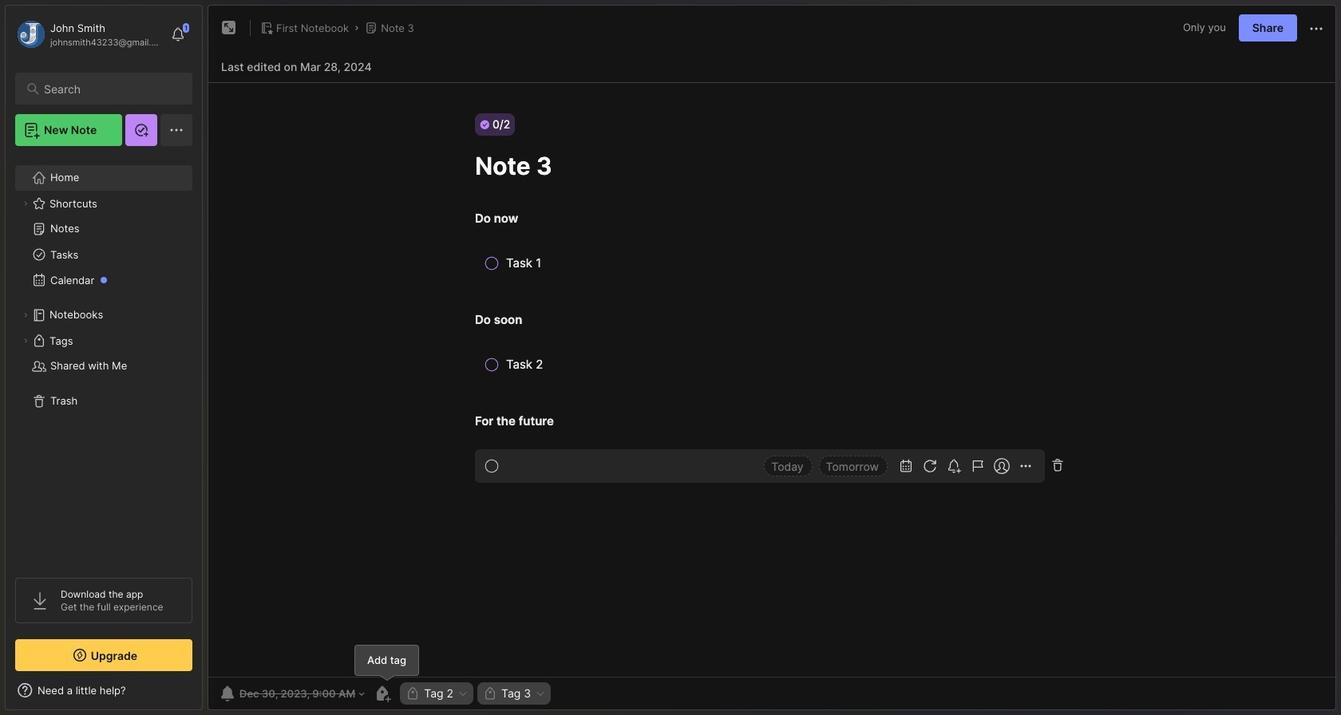 Task type: locate. For each thing, give the bounding box(es) containing it.
main element
[[0, 0, 208, 715]]

Tag 3 Tag actions field
[[531, 688, 546, 699]]

None search field
[[44, 79, 178, 98]]

more actions image
[[1307, 19, 1326, 38]]

expand note image
[[220, 18, 239, 38]]

tree inside main element
[[6, 156, 202, 564]]

add tag image
[[373, 684, 392, 703]]

tooltip
[[354, 645, 419, 682]]

note window element
[[208, 5, 1337, 715]]

tree
[[6, 156, 202, 564]]

expand tags image
[[21, 336, 30, 346]]

Account field
[[15, 18, 163, 50]]

expand notebooks image
[[21, 311, 30, 320]]

Search text field
[[44, 81, 178, 97]]

Edit reminder field
[[216, 683, 367, 705]]



Task type: describe. For each thing, give the bounding box(es) containing it.
none search field inside main element
[[44, 79, 178, 98]]

More actions field
[[1307, 18, 1326, 38]]

Note Editor text field
[[208, 82, 1336, 677]]

Tag 2 Tag actions field
[[453, 688, 469, 699]]

WHAT'S NEW field
[[6, 678, 202, 703]]

click to collapse image
[[202, 686, 214, 705]]



Task type: vqa. For each thing, say whether or not it's contained in the screenshot.
the Click to collapse image
yes



